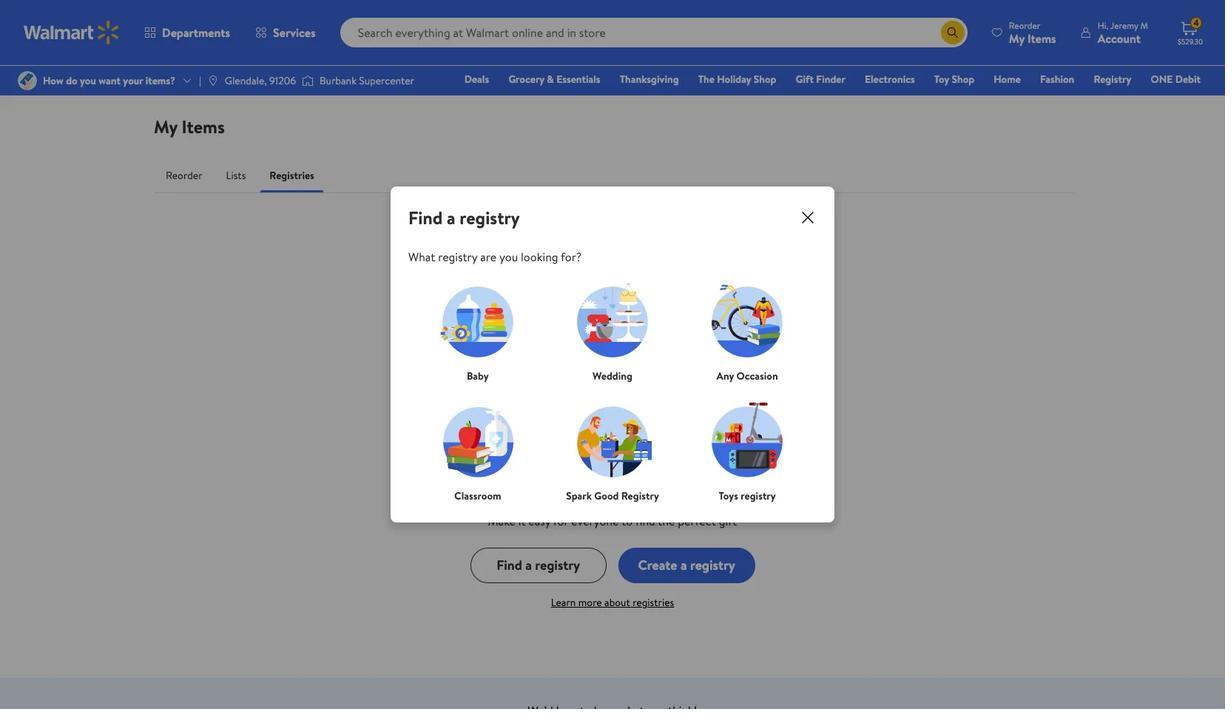 Task type: locate. For each thing, give the bounding box(es) containing it.
1 horizontal spatial registry
[[1094, 72, 1132, 87]]

4
[[1194, 16, 1200, 29]]

to
[[622, 513, 633, 529]]

what registry are you looking for?
[[409, 248, 582, 265]]

find
[[636, 513, 656, 529]]

registry up find
[[622, 489, 659, 504]]

find a registry up are on the left top of page
[[409, 205, 520, 230]]

shop right toy
[[952, 72, 975, 87]]

wedding
[[593, 369, 633, 383]]

walmart+
[[1157, 93, 1201, 107]]

my items
[[154, 114, 225, 139]]

find a registry dialog
[[391, 186, 835, 523]]

a up what registry are you looking for?
[[447, 205, 456, 230]]

2 horizontal spatial a
[[681, 556, 687, 574]]

1 vertical spatial find a registry
[[497, 556, 580, 574]]

for
[[554, 513, 569, 529]]

find a registry
[[409, 205, 520, 230], [497, 556, 580, 574]]

shop
[[754, 72, 777, 87], [952, 72, 975, 87]]

any
[[717, 369, 734, 383]]

registry inside button
[[622, 489, 659, 504]]

the holiday shop
[[698, 72, 777, 87]]

grocery & essentials
[[509, 72, 601, 87]]

fashion link
[[1034, 71, 1082, 87]]

fashion
[[1041, 72, 1075, 87]]

registry left one
[[1094, 72, 1132, 87]]

1 vertical spatial registry
[[622, 489, 659, 504]]

toys
[[719, 489, 739, 504]]

0 horizontal spatial registry
[[622, 489, 659, 504]]

the
[[698, 72, 715, 87]]

find a registry button
[[470, 548, 607, 583]]

a down it
[[526, 556, 532, 574]]

find
[[409, 205, 443, 230], [497, 556, 523, 574]]

registry left are on the left top of page
[[438, 248, 478, 265]]

toys registry button
[[680, 385, 815, 505]]

registry
[[1094, 72, 1132, 87], [622, 489, 659, 504]]

learn more about registries link
[[551, 595, 674, 610]]

a inside button
[[526, 556, 532, 574]]

are
[[481, 248, 497, 265]]

walmart+ link
[[1150, 92, 1208, 108]]

spark
[[566, 489, 592, 504]]

thanksgiving
[[620, 72, 679, 87]]

1 horizontal spatial find
[[497, 556, 523, 574]]

a inside dialog
[[447, 205, 456, 230]]

spark good registry
[[566, 489, 659, 504]]

registry up "learn"
[[535, 556, 580, 574]]

1 shop from the left
[[754, 72, 777, 87]]

find a registry down the easy
[[497, 556, 580, 574]]

a for create a registry button
[[681, 556, 687, 574]]

any occasion button
[[680, 265, 815, 385]]

Search search field
[[340, 18, 968, 47]]

wedding button
[[545, 265, 680, 385]]

find inside dialog
[[409, 205, 443, 230]]

thanksgiving link
[[613, 71, 686, 87]]

0 horizontal spatial a
[[447, 205, 456, 230]]

registries
[[633, 595, 674, 610]]

spark good registry button
[[545, 385, 680, 505]]

find up what
[[409, 205, 443, 230]]

find down the 'make'
[[497, 556, 523, 574]]

a
[[447, 205, 456, 230], [526, 556, 532, 574], [681, 556, 687, 574]]

make
[[488, 513, 516, 529]]

one debit walmart+
[[1151, 72, 1201, 107]]

0 horizontal spatial shop
[[754, 72, 777, 87]]

baby button
[[411, 265, 545, 385]]

gift finder link
[[789, 71, 853, 87]]

create a registry button
[[619, 548, 755, 583]]

lists
[[226, 168, 246, 183]]

looking
[[521, 248, 558, 265]]

deals link
[[458, 71, 496, 87]]

registry right toys
[[741, 489, 776, 504]]

&
[[547, 72, 554, 87]]

grocery & essentials link
[[502, 71, 607, 87]]

toys registry
[[719, 489, 776, 504]]

0 vertical spatial find
[[409, 205, 443, 230]]

registries link
[[258, 158, 326, 193]]

0 horizontal spatial find
[[409, 205, 443, 230]]

shop right holiday
[[754, 72, 777, 87]]

you
[[500, 248, 518, 265]]

a right create
[[681, 556, 687, 574]]

items
[[182, 114, 225, 139]]

gift finder
[[796, 72, 846, 87]]

1 vertical spatial find
[[497, 556, 523, 574]]

about
[[605, 595, 630, 610]]

registry
[[460, 205, 520, 230], [438, 248, 478, 265], [741, 489, 776, 504], [535, 556, 580, 574], [690, 556, 736, 574]]

registries
[[270, 168, 315, 183]]

a inside button
[[681, 556, 687, 574]]

create
[[638, 556, 678, 574]]

1 horizontal spatial shop
[[952, 72, 975, 87]]

lists link
[[214, 158, 258, 193]]

one debit link
[[1145, 71, 1208, 87]]

essentials
[[557, 72, 601, 87]]

1 horizontal spatial a
[[526, 556, 532, 574]]

0 vertical spatial find a registry
[[409, 205, 520, 230]]

find a registry inside button
[[497, 556, 580, 574]]

walmart image
[[24, 21, 120, 44]]

find a registry inside dialog
[[409, 205, 520, 230]]



Task type: vqa. For each thing, say whether or not it's contained in the screenshot.
legal information ICON
no



Task type: describe. For each thing, give the bounding box(es) containing it.
registry inside button
[[535, 556, 580, 574]]

everyone
[[572, 513, 619, 529]]

gift
[[719, 513, 737, 529]]

a for find a registry button
[[526, 556, 532, 574]]

create a registry
[[638, 556, 736, 574]]

home
[[994, 72, 1021, 87]]

toy shop
[[935, 72, 975, 87]]

learn
[[551, 595, 576, 610]]

4 $529.30
[[1178, 16, 1204, 47]]

debit
[[1176, 72, 1201, 87]]

deals
[[465, 72, 489, 87]]

$529.30
[[1178, 36, 1204, 47]]

reorder
[[166, 168, 202, 183]]

baby
[[467, 369, 489, 383]]

2 shop from the left
[[952, 72, 975, 87]]

holiday
[[717, 72, 752, 87]]

Walmart Site-Wide search field
[[340, 18, 968, 47]]

toy
[[935, 72, 950, 87]]

registry down gift
[[690, 556, 736, 574]]

electronics
[[865, 72, 915, 87]]

gift
[[796, 72, 814, 87]]

what
[[409, 248, 436, 265]]

make it easy for everyone to find the perfect gift
[[488, 513, 737, 529]]

good
[[595, 489, 619, 504]]

learn more about registries
[[551, 595, 674, 610]]

more
[[579, 595, 602, 610]]

any occasion
[[717, 369, 778, 383]]

reorder link
[[154, 158, 214, 193]]

0 vertical spatial registry
[[1094, 72, 1132, 87]]

registry link
[[1088, 71, 1139, 87]]

it
[[519, 513, 526, 529]]

finder
[[817, 72, 846, 87]]

perfect
[[678, 513, 716, 529]]

one
[[1151, 72, 1173, 87]]

easy
[[529, 513, 551, 529]]

find inside button
[[497, 556, 523, 574]]

electronics link
[[859, 71, 922, 87]]

my
[[154, 114, 178, 139]]

toy shop link
[[928, 71, 982, 87]]

registry up are on the left top of page
[[460, 205, 520, 230]]

classroom
[[454, 489, 502, 504]]

occasion
[[737, 369, 778, 383]]

close dialog image
[[799, 208, 817, 226]]

the holiday shop link
[[692, 71, 783, 87]]

grocery
[[509, 72, 545, 87]]

the
[[658, 513, 675, 529]]

home link
[[988, 71, 1028, 87]]

classroom button
[[411, 385, 545, 505]]

for?
[[561, 248, 582, 265]]



